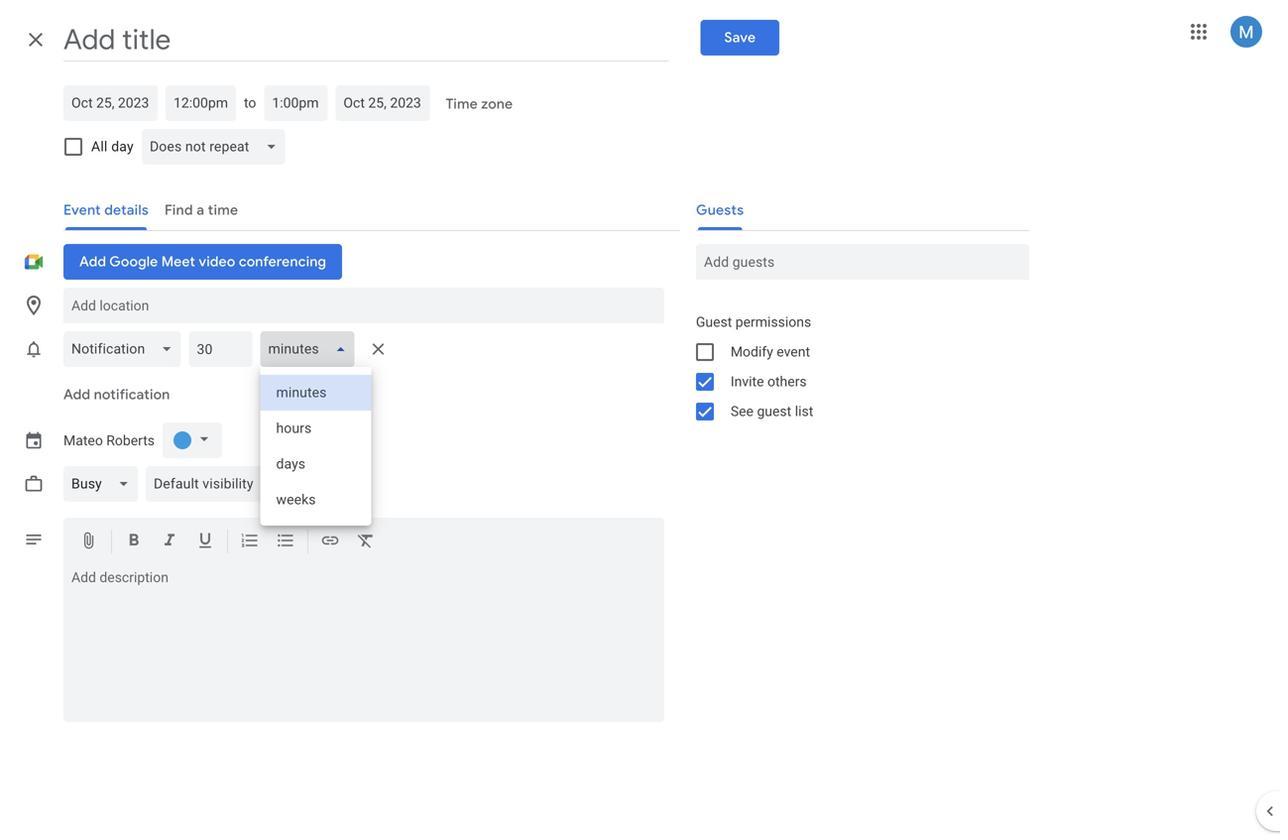 Task type: locate. For each thing, give the bounding box(es) containing it.
zone
[[481, 95, 513, 113]]

invite others
[[731, 374, 807, 390]]

add notification button
[[56, 371, 178, 419]]

mateo roberts
[[63, 432, 155, 449]]

all day
[[91, 138, 134, 155]]

bulleted list image
[[276, 531, 296, 554]]

list
[[795, 403, 814, 420]]

day
[[111, 138, 134, 155]]

roberts
[[106, 432, 155, 449]]

invite
[[731, 374, 764, 390]]

End time text field
[[272, 91, 320, 115]]

2 option from the top
[[260, 411, 371, 446]]

insert link image
[[320, 531, 340, 554]]

save
[[725, 29, 756, 47]]

group
[[680, 308, 1030, 427]]

1 option from the top
[[260, 375, 371, 411]]

Description text field
[[63, 569, 665, 718]]

time zone button
[[438, 86, 521, 122]]

None field
[[142, 129, 293, 165], [63, 331, 189, 367], [260, 331, 363, 367], [63, 466, 146, 502], [146, 466, 297, 502], [142, 129, 293, 165], [63, 331, 189, 367], [260, 331, 363, 367], [63, 466, 146, 502], [146, 466, 297, 502]]

to
[[244, 95, 256, 111]]

Minutes in advance for notification number field
[[197, 331, 244, 367]]

modify event
[[731, 344, 811, 360]]

option
[[260, 375, 371, 411], [260, 411, 371, 446], [260, 446, 371, 482], [260, 482, 371, 518]]

mateo
[[63, 432, 103, 449]]

others
[[768, 374, 807, 390]]

underline image
[[195, 531, 215, 554]]



Task type: vqa. For each thing, say whether or not it's contained in the screenshot.
2nd option from the top
yes



Task type: describe. For each thing, give the bounding box(es) containing it.
see
[[731, 403, 754, 420]]

notification
[[94, 386, 170, 404]]

guest
[[757, 403, 792, 420]]

add notification
[[63, 386, 170, 404]]

save button
[[701, 20, 780, 56]]

numbered list image
[[240, 531, 260, 554]]

add
[[63, 386, 90, 404]]

4 option from the top
[[260, 482, 371, 518]]

Start time text field
[[174, 91, 228, 115]]

group containing guest permissions
[[680, 308, 1030, 427]]

remove formatting image
[[356, 531, 376, 554]]

guest
[[696, 314, 732, 330]]

30 minutes before element
[[63, 327, 395, 526]]

time
[[446, 95, 478, 113]]

formatting options toolbar
[[63, 518, 665, 566]]

all
[[91, 138, 108, 155]]

Location text field
[[71, 288, 657, 323]]

modify
[[731, 344, 774, 360]]

Title text field
[[63, 18, 669, 62]]

see guest list
[[731, 403, 814, 420]]

time zone
[[446, 95, 513, 113]]

italic image
[[160, 531, 180, 554]]

End date text field
[[344, 91, 422, 115]]

permissions
[[736, 314, 812, 330]]

bold image
[[124, 531, 144, 554]]

event
[[777, 344, 811, 360]]

unit of time selection list box
[[260, 367, 371, 526]]

Guests text field
[[704, 244, 1022, 280]]

guest permissions
[[696, 314, 812, 330]]

Start date text field
[[71, 91, 150, 115]]

3 option from the top
[[260, 446, 371, 482]]



